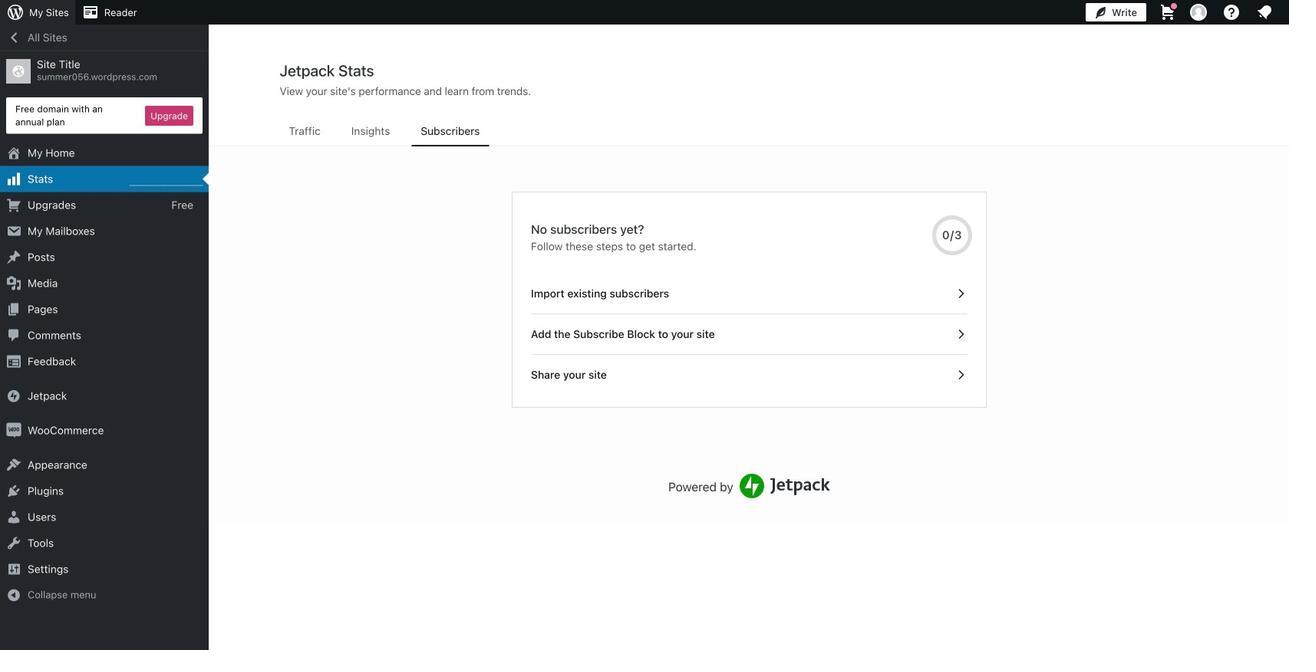 Task type: describe. For each thing, give the bounding box(es) containing it.
my shopping cart image
[[1159, 3, 1178, 21]]

1 img image from the top
[[6, 389, 21, 404]]

highest hourly views 0 image
[[130, 176, 203, 186]]

my profile image
[[1191, 4, 1207, 21]]

1 list item from the top
[[1283, 150, 1290, 222]]

2 task enabled image from the top
[[954, 368, 968, 382]]



Task type: vqa. For each thing, say whether or not it's contained in the screenshot.
2nd plugin icon from the left
no



Task type: locate. For each thing, give the bounding box(es) containing it.
1 vertical spatial img image
[[6, 423, 21, 439]]

task enabled image down task enabled image
[[954, 368, 968, 382]]

help image
[[1223, 3, 1241, 21]]

2 list item from the top
[[1283, 222, 1290, 279]]

0 vertical spatial task enabled image
[[954, 287, 968, 301]]

list item
[[1283, 150, 1290, 222], [1283, 222, 1290, 279]]

manage your notifications image
[[1256, 3, 1274, 21]]

progress bar
[[933, 216, 973, 256]]

2 img image from the top
[[6, 423, 21, 439]]

0 vertical spatial img image
[[6, 389, 21, 404]]

menu
[[280, 117, 1219, 147]]

launchpad checklist element
[[531, 274, 968, 395]]

task enabled image up task enabled image
[[954, 287, 968, 301]]

img image
[[6, 389, 21, 404], [6, 423, 21, 439]]

task enabled image
[[954, 328, 968, 342]]

1 vertical spatial task enabled image
[[954, 368, 968, 382]]

main content
[[210, 61, 1290, 524]]

1 task enabled image from the top
[[954, 287, 968, 301]]

task enabled image
[[954, 287, 968, 301], [954, 368, 968, 382]]



